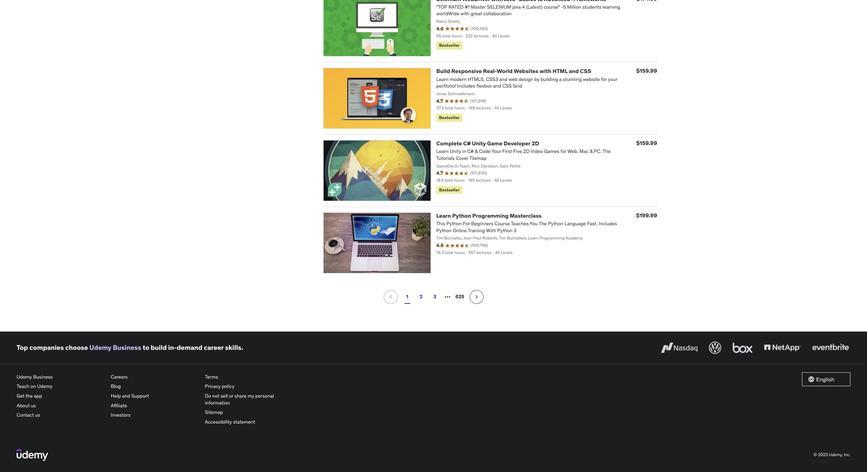 Task type: describe. For each thing, give the bounding box(es) containing it.
unity
[[472, 140, 486, 147]]

business inside udemy business teach on udemy get the app about us contact us
[[33, 374, 53, 380]]

ellipsis image
[[444, 293, 452, 301]]

next page image
[[473, 294, 480, 301]]

0 vertical spatial udemy
[[90, 344, 111, 352]]

about
[[17, 403, 30, 409]]

1 horizontal spatial udemy
[[37, 384, 52, 390]]

help and support link
[[111, 392, 200, 401]]

policy
[[222, 384, 235, 390]]

accessibility
[[205, 419, 232, 425]]

build
[[151, 344, 167, 352]]

sell
[[221, 393, 228, 399]]

with
[[540, 68, 552, 75]]

app
[[34, 393, 42, 399]]

english button
[[803, 373, 851, 387]]

careers link
[[111, 373, 200, 382]]

support
[[131, 393, 149, 399]]

affiliate
[[111, 403, 127, 409]]

netapp image
[[763, 341, 803, 356]]

html
[[553, 68, 568, 75]]

2 link
[[415, 290, 428, 304]]

inc.
[[845, 453, 851, 458]]

1 horizontal spatial and
[[569, 68, 579, 75]]

1
[[407, 294, 409, 300]]

on
[[31, 384, 36, 390]]

complete
[[437, 140, 462, 147]]

2d
[[532, 140, 540, 147]]

1 vertical spatial udemy business link
[[17, 373, 105, 382]]

$159.99 for build responsive real-world websites with html and css
[[637, 67, 658, 74]]

python
[[453, 212, 472, 219]]

build
[[437, 68, 451, 75]]

do
[[205, 393, 211, 399]]

english
[[817, 376, 835, 383]]

blog link
[[111, 382, 200, 392]]

blog
[[111, 384, 121, 390]]

c#
[[464, 140, 471, 147]]

world
[[497, 68, 513, 75]]

get
[[17, 393, 25, 399]]

complete c# unity game developer 2d
[[437, 140, 540, 147]]

udemy,
[[830, 453, 844, 458]]

complete c# unity game developer 2d link
[[437, 140, 540, 147]]

the
[[26, 393, 33, 399]]

previous page image
[[388, 294, 394, 301]]

terms
[[205, 374, 218, 380]]

do not sell or share my personal information button
[[205, 392, 294, 408]]

get the app link
[[17, 392, 105, 401]]

my
[[248, 393, 254, 399]]

privacy
[[205, 384, 221, 390]]

1 link
[[401, 290, 415, 304]]

top companies choose udemy business to build in-demand career skills.
[[17, 344, 244, 352]]

skills.
[[225, 344, 244, 352]]

investors
[[111, 412, 131, 419]]

responsive
[[452, 68, 482, 75]]

0 vertical spatial us
[[31, 403, 36, 409]]

accessibility statement link
[[205, 418, 294, 427]]

2023
[[819, 453, 829, 458]]

statement
[[233, 419, 255, 425]]

help
[[111, 393, 121, 399]]



Task type: vqa. For each thing, say whether or not it's contained in the screenshot.
Get the app link
yes



Task type: locate. For each thing, give the bounding box(es) containing it.
1 vertical spatial udemy
[[17, 374, 32, 380]]

volkswagen image
[[708, 341, 723, 356]]

sitemap
[[205, 410, 223, 416]]

$199.99
[[637, 212, 658, 219]]

1 $159.99 from the top
[[637, 67, 658, 74]]

real-
[[484, 68, 497, 75]]

3 link
[[428, 290, 442, 304]]

masterclass
[[510, 212, 542, 219]]

0 horizontal spatial and
[[122, 393, 130, 399]]

udemy business link
[[90, 344, 141, 352], [17, 373, 105, 382]]

contact us link
[[17, 411, 105, 421]]

and inside careers blog help and support affiliate investors
[[122, 393, 130, 399]]

625
[[456, 294, 465, 300]]

careers
[[111, 374, 128, 380]]

1 horizontal spatial business
[[113, 344, 141, 352]]

2
[[420, 294, 423, 300]]

information
[[205, 400, 230, 406]]

business
[[113, 344, 141, 352], [33, 374, 53, 380]]

careers blog help and support affiliate investors
[[111, 374, 149, 419]]

box image
[[732, 341, 755, 356]]

personal
[[256, 393, 274, 399]]

$159.99
[[637, 67, 658, 74], [637, 140, 658, 147]]

udemy business link up get the app link
[[17, 373, 105, 382]]

business left to
[[113, 344, 141, 352]]

game
[[488, 140, 503, 147]]

demand
[[177, 344, 203, 352]]

©
[[814, 453, 818, 458]]

terms privacy policy do not sell or share my personal information sitemap accessibility statement
[[205, 374, 274, 425]]

udemy business link up careers
[[90, 344, 141, 352]]

learn
[[437, 212, 451, 219]]

$159.99 for complete c# unity game developer 2d
[[637, 140, 658, 147]]

build responsive real-world websites with html and css
[[437, 68, 592, 75]]

choose
[[65, 344, 88, 352]]

and
[[569, 68, 579, 75], [122, 393, 130, 399]]

sitemap link
[[205, 408, 294, 418]]

0 horizontal spatial udemy
[[17, 374, 32, 380]]

not
[[212, 393, 220, 399]]

2 $159.99 from the top
[[637, 140, 658, 147]]

in-
[[168, 344, 177, 352]]

udemy right choose
[[90, 344, 111, 352]]

small image
[[809, 376, 816, 383]]

0 vertical spatial and
[[569, 68, 579, 75]]

investors link
[[111, 411, 200, 421]]

and right help
[[122, 393, 130, 399]]

© 2023 udemy, inc.
[[814, 453, 851, 458]]

0 vertical spatial udemy business link
[[90, 344, 141, 352]]

0 vertical spatial $159.99
[[637, 67, 658, 74]]

3
[[434, 294, 437, 300]]

websites
[[514, 68, 539, 75]]

share
[[235, 393, 247, 399]]

udemy business teach on udemy get the app about us contact us
[[17, 374, 53, 419]]

2 vertical spatial udemy
[[37, 384, 52, 390]]

udemy up teach
[[17, 374, 32, 380]]

1 vertical spatial business
[[33, 374, 53, 380]]

to
[[143, 344, 149, 352]]

affiliate link
[[111, 401, 200, 411]]

learn python programming masterclass link
[[437, 212, 542, 219]]

1 vertical spatial and
[[122, 393, 130, 399]]

privacy policy link
[[205, 382, 294, 392]]

programming
[[473, 212, 509, 219]]

1 vertical spatial $159.99
[[637, 140, 658, 147]]

developer
[[504, 140, 531, 147]]

companies
[[29, 344, 64, 352]]

us right contact
[[35, 412, 40, 419]]

nasdaq image
[[660, 341, 700, 356]]

us right about
[[31, 403, 36, 409]]

css
[[581, 68, 592, 75]]

udemy
[[90, 344, 111, 352], [17, 374, 32, 380], [37, 384, 52, 390]]

teach on udemy link
[[17, 382, 105, 392]]

terms link
[[205, 373, 294, 382]]

and left css
[[569, 68, 579, 75]]

business up on
[[33, 374, 53, 380]]

contact
[[17, 412, 34, 419]]

career
[[204, 344, 224, 352]]

teach
[[17, 384, 29, 390]]

us
[[31, 403, 36, 409], [35, 412, 40, 419]]

0 horizontal spatial business
[[33, 374, 53, 380]]

learn python programming masterclass
[[437, 212, 542, 219]]

top
[[17, 344, 28, 352]]

or
[[229, 393, 234, 399]]

2 horizontal spatial udemy
[[90, 344, 111, 352]]

udemy right on
[[37, 384, 52, 390]]

1 vertical spatial us
[[35, 412, 40, 419]]

about us link
[[17, 401, 105, 411]]

eventbrite image
[[811, 341, 851, 356]]

0 vertical spatial business
[[113, 344, 141, 352]]

udemy image
[[17, 450, 48, 461]]

build responsive real-world websites with html and css link
[[437, 68, 592, 75]]



